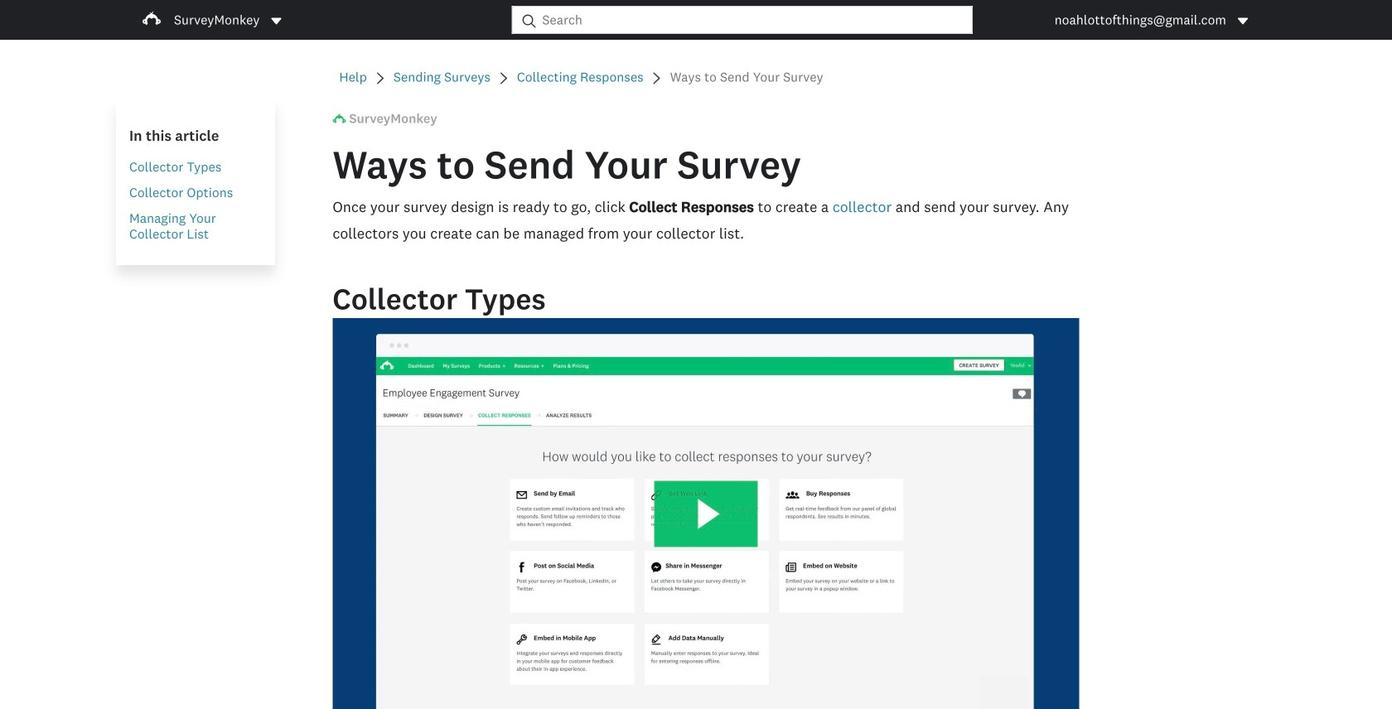 Task type: describe. For each thing, give the bounding box(es) containing it.
2 open image from the left
[[1238, 18, 1248, 24]]

2 open image from the left
[[1237, 15, 1250, 28]]

video element
[[333, 318, 1080, 709]]

search image
[[522, 15, 536, 28]]

search image
[[522, 15, 536, 28]]



Task type: vqa. For each thing, say whether or not it's contained in the screenshot.
locked image
no



Task type: locate. For each thing, give the bounding box(es) containing it.
1 open image from the left
[[271, 18, 281, 24]]

1 open image from the left
[[270, 15, 283, 28]]

open image
[[270, 15, 283, 28], [1237, 15, 1250, 28]]

0 horizontal spatial open image
[[271, 18, 281, 24]]

1 horizontal spatial open image
[[1237, 15, 1250, 28]]

1 horizontal spatial open image
[[1238, 18, 1248, 24]]

0 horizontal spatial open image
[[270, 15, 283, 28]]

open image
[[271, 18, 281, 24], [1238, 18, 1248, 24]]

Search text field
[[536, 7, 972, 33]]



